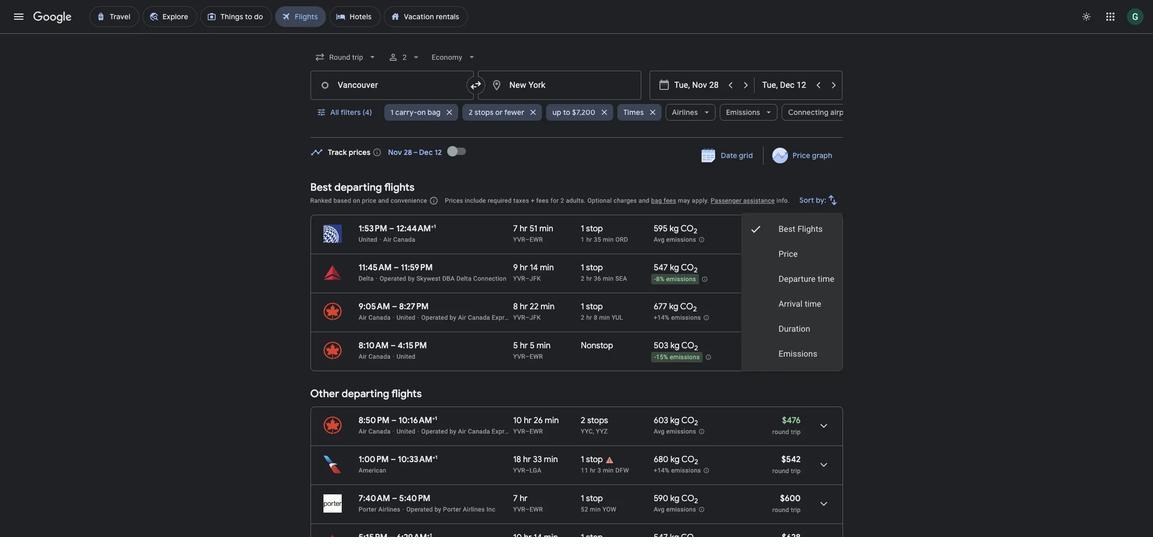 Task type: describe. For each thing, give the bounding box(es) containing it.
603
[[654, 416, 668, 426]]

co for 595
[[681, 224, 694, 234]]

1 inside 1:53 pm – 12:44 am + 1
[[434, 223, 436, 230]]

$542 for $600
[[782, 455, 801, 465]]

1 fees from the left
[[536, 197, 549, 204]]

emissions button
[[720, 100, 778, 125]]

nov 28 – dec 12
[[388, 148, 442, 157]]

1 inside 1 carry-on bag popup button
[[391, 108, 394, 117]]

yow
[[603, 506, 617, 513]]

operated down 5:40 pm
[[406, 506, 433, 513]]

– inside 1:00 pm – 10:33 am + 1
[[391, 455, 396, 465]]

filters
[[340, 108, 361, 117]]

total duration 5 hr 5 min. element
[[513, 341, 581, 353]]

2 porter from the left
[[443, 506, 461, 513]]

7 for 7 hr 51 min
[[513, 224, 518, 234]]

yvr for 10
[[513, 428, 525, 435]]

1 stop
[[581, 455, 603, 465]]

7 hr yvr – ewr
[[513, 494, 543, 513]]

yvr inside the 7 hr yvr – ewr
[[513, 506, 525, 513]]

4 1 stop flight. element from the top
[[581, 455, 603, 467]]

price graph
[[793, 151, 832, 160]]

trip for 677
[[791, 315, 801, 322]]

to
[[563, 108, 570, 117]]

assistance
[[743, 197, 775, 204]]

9:05 am – 8:27 pm
[[359, 302, 429, 312]]

– inside 1:53 pm – 12:44 am + 1
[[389, 224, 394, 234]]

$542 for $588
[[782, 263, 801, 273]]

Arrival time: 5:40 PM. text field
[[399, 494, 430, 504]]

sort by:
[[799, 196, 826, 205]]

none search field containing all filters (4)
[[310, 45, 876, 138]]

round for 595
[[772, 237, 789, 244]]

+14% emissions for 677
[[654, 314, 701, 322]]

best flights radio item
[[741, 217, 843, 242]]

1 stop 1 hr 35 min ord
[[581, 224, 628, 243]]

main content containing best departing flights
[[310, 139, 843, 537]]

1 down adults.
[[581, 224, 584, 234]]

Departure time: 1:00 PM. text field
[[359, 455, 389, 465]]

emissions down the 503 kg co 2
[[670, 354, 700, 361]]

– left arrival time: 4:15 pm. text field
[[391, 341, 396, 351]]

8%
[[656, 276, 665, 283]]

nov
[[388, 148, 402, 157]]

avg emissions for 603
[[654, 428, 696, 435]]

28 – dec
[[404, 148, 433, 157]]

661 US dollars text field
[[783, 341, 801, 351]]

1 delta from the left
[[359, 275, 374, 282]]

operated down arrival time: 10:16 am on  wednesday, november 29. text box
[[421, 428, 448, 435]]

$600 round trip
[[772, 494, 801, 514]]

times
[[623, 108, 644, 117]]

sort by: button
[[795, 188, 843, 213]]

yvr for 18
[[513, 467, 525, 474]]

35
[[594, 236, 601, 243]]

1 horizontal spatial  image
[[417, 314, 419, 321]]

8 inside 8 hr 22 min yvr – jfk
[[513, 302, 518, 312]]

time for departure time
[[818, 274, 835, 284]]

operated by air canada express - jazz for 10
[[421, 428, 534, 435]]

based
[[334, 197, 351, 204]]

up to $7,200
[[553, 108, 595, 117]]

547
[[654, 263, 668, 273]]

542 US dollars text field
[[782, 455, 801, 465]]

9:05 am
[[359, 302, 390, 312]]

stops for yyc
[[587, 416, 608, 426]]

52
[[581, 506, 588, 513]]

603 kg co 2
[[654, 416, 698, 428]]

Arrival time: 8:27 PM. text field
[[399, 302, 429, 312]]

layover (1 of 1) is a 2 hr 8 min layover at montréal-pierre elliott trudeau international airport in montreal. element
[[581, 314, 649, 322]]

588 US dollars text field
[[782, 302, 801, 312]]

date
[[721, 151, 737, 160]]

min for 22
[[541, 302, 555, 312]]

include
[[465, 197, 486, 204]]

– left 8:27 pm
[[392, 302, 397, 312]]

2 inside 595 kg co 2
[[694, 227, 697, 236]]

graph
[[812, 151, 832, 160]]

8:50 pm
[[359, 416, 389, 426]]

1 stop 52 min yow
[[581, 494, 617, 513]]

2 vertical spatial  image
[[417, 428, 419, 435]]

sea
[[615, 275, 627, 282]]

Departure time: 9:05 AM. text field
[[359, 302, 390, 312]]

departure time
[[779, 274, 835, 284]]

skywest
[[416, 275, 441, 282]]

airports
[[830, 108, 858, 117]]

time for arrival time
[[805, 299, 822, 309]]

trip for 590
[[791, 507, 801, 514]]

air canada down 1:53 pm – 12:44 am + 1
[[383, 236, 415, 243]]

5:40 pm
[[399, 494, 430, 504]]

9
[[513, 263, 518, 273]]

Departure time: 5:15 PM. text field
[[359, 533, 387, 537]]

other departing flights
[[310, 388, 422, 401]]

departure
[[779, 274, 816, 284]]

600 US dollars text field
[[780, 494, 801, 504]]

kg for 590
[[670, 494, 680, 504]]

2 stops yyc , yyz
[[581, 416, 608, 435]]

learn more about tracked prices image
[[373, 148, 382, 157]]

kg for 547
[[670, 263, 679, 273]]

1 up 11
[[581, 455, 584, 465]]

8:10 am
[[359, 341, 389, 351]]

bag fees button
[[651, 197, 676, 204]]

2 inside the 547 kg co 2
[[694, 266, 698, 275]]

layover (1 of 1) is a 1 hr 35 min layover at o'hare international airport in chicago. element
[[581, 236, 649, 244]]

hr for 14
[[520, 263, 528, 273]]

main menu image
[[12, 10, 25, 23]]

12:44 am
[[396, 224, 431, 234]]

- down the total duration 8 hr 22 min. 'element' at the bottom of the page
[[517, 314, 518, 321]]

trip for 503
[[791, 354, 801, 361]]

7:40 am – 5:40 pm
[[359, 494, 430, 504]]

trip for 547
[[791, 276, 801, 283]]

min for 26
[[545, 416, 559, 426]]

yvr for 9
[[513, 275, 525, 282]]

stop for 1 stop 2 hr 36 min sea
[[586, 263, 603, 273]]

date grid button
[[694, 146, 761, 165]]

total duration 10 hr 14 min. element
[[513, 533, 581, 537]]

1:53 pm
[[359, 224, 387, 234]]

arrival
[[779, 299, 803, 309]]

best departing flights
[[310, 181, 415, 194]]

Arrival time: 4:15 PM. text field
[[398, 341, 427, 351]]

1:00 pm – 10:33 am + 1
[[359, 454, 438, 465]]

1:53 pm – 12:44 am + 1
[[359, 223, 436, 234]]

round for 590
[[772, 507, 789, 514]]

total duration 18 hr 33 min. element
[[513, 455, 581, 467]]

1 carry-on bag button
[[384, 100, 458, 125]]

co for 590
[[681, 494, 694, 504]]

total duration 10 hr 26 min. element
[[513, 416, 581, 428]]

476 US dollars text field
[[782, 416, 801, 426]]

leaves vancouver international airport at 11:45 am on tuesday, november 28 and arrives at john f. kennedy international airport at 11:59 pm on tuesday, november 28. element
[[359, 263, 433, 273]]

1 inside 8:50 pm – 10:16 am + 1
[[435, 415, 437, 422]]

flight details. leaves vancouver international airport at 1:00 pm on tuesday, november 28 and arrives at laguardia airport at 10:33 am on wednesday, november 29. image
[[811, 453, 836, 477]]

price radio item
[[741, 242, 843, 267]]

operated down 8:27 pm
[[421, 314, 448, 321]]

stop for 1 stop 1 hr 35 min ord
[[586, 224, 603, 234]]

– inside the '5 hr 5 min yvr – ewr'
[[525, 353, 530, 360]]

on for carry-
[[417, 108, 426, 117]]

operated by skywest dba delta connection
[[380, 275, 507, 282]]

+ for 10:33 am
[[432, 454, 435, 461]]

Arrival time: 11:59 PM. text field
[[401, 263, 433, 273]]

prices include required taxes + fees for 2 adults. optional charges and bag fees may apply. passenger assistance
[[445, 197, 775, 204]]

Return text field
[[762, 71, 810, 99]]

1 vertical spatial  image
[[402, 506, 404, 513]]

ewr for 26
[[530, 428, 543, 435]]

hr for yvr
[[520, 494, 528, 504]]

emissions down the 547 kg co 2
[[666, 276, 696, 283]]

emissions inside emissions popup button
[[726, 108, 760, 117]]

bag inside popup button
[[428, 108, 441, 117]]

operated by air canada express - jazz for 8
[[421, 314, 534, 321]]

+14% emissions for 680
[[654, 467, 701, 474]]

round for 680
[[772, 468, 789, 475]]

(4)
[[362, 108, 372, 117]]

Arrival time: 6:29 AM on  Wednesday, November 29. text field
[[397, 532, 432, 537]]

3
[[597, 467, 601, 474]]

2 inside 677 kg co 2
[[693, 305, 697, 314]]

min for 52
[[590, 506, 601, 513]]

590
[[654, 494, 668, 504]]

united for 8:50 pm
[[397, 428, 415, 435]]

taxes
[[513, 197, 529, 204]]

10:33 am
[[398, 455, 432, 465]]

track prices
[[328, 148, 370, 157]]

+14% for 680
[[654, 467, 670, 474]]

co for 677
[[680, 302, 693, 312]]

680
[[654, 455, 669, 465]]

duration radio item
[[741, 317, 843, 342]]

by:
[[816, 196, 826, 205]]

departing for other
[[342, 388, 389, 401]]

avg emissions for 590
[[654, 506, 696, 513]]

2 inside the '603 kg co 2'
[[694, 419, 698, 428]]

jfk for 22
[[530, 314, 541, 321]]

ranked based on price and convenience
[[310, 197, 427, 204]]

required
[[488, 197, 512, 204]]

on for based
[[353, 197, 360, 204]]

– inside the 7 hr yvr – ewr
[[525, 506, 530, 513]]

yvr for 7
[[513, 236, 525, 243]]

1 stop flight. element for 7 hr
[[581, 494, 603, 506]]

6 1 stop flight. element from the top
[[581, 533, 603, 537]]

dfw
[[615, 467, 629, 474]]

11:59 pm
[[401, 263, 433, 273]]

flights for other departing flights
[[391, 388, 422, 401]]

min inside 1 stop 2 hr 36 min sea
[[603, 275, 614, 282]]

airlines button
[[666, 100, 716, 125]]

2 inside 1 stop 2 hr 36 min sea
[[581, 275, 585, 282]]

0 horizontal spatial airlines
[[378, 506, 400, 513]]

operated by porter airlines inc
[[406, 506, 495, 513]]

united for 8:10 am
[[397, 353, 415, 360]]

yyz
[[596, 428, 608, 435]]

– inside 9 hr 14 min yvr – jfk
[[525, 275, 530, 282]]

1 and from the left
[[378, 197, 389, 204]]

1 stop flight. element for 8 hr 22 min
[[581, 302, 603, 314]]

- down 547
[[654, 276, 656, 283]]

Arrival time: 10:33 AM on  Wednesday, November 29. text field
[[398, 454, 438, 465]]

round for 547
[[772, 276, 789, 283]]

optional
[[587, 197, 612, 204]]

1 stop 2 hr 36 min sea
[[581, 263, 627, 282]]

all filters (4) button
[[310, 100, 380, 125]]

yvr for 8
[[513, 314, 525, 321]]

price for price
[[779, 249, 798, 259]]

connecting
[[788, 108, 829, 117]]

+ right taxes
[[531, 197, 535, 204]]

kg for 677
[[669, 302, 678, 312]]

date grid
[[721, 151, 753, 160]]

628 US dollars text field
[[782, 533, 801, 537]]

2 5 from the left
[[530, 341, 535, 351]]

10 hr 26 min yvr – ewr
[[513, 416, 559, 435]]

yyc
[[581, 428, 593, 435]]

33
[[533, 455, 542, 465]]

2 inside 1 stop 2 hr 8 min yul
[[581, 314, 585, 321]]

min inside 1 stop 1 hr 35 min ord
[[603, 236, 614, 243]]

 image for 11:45 am
[[376, 275, 378, 282]]

$542 round trip for $588
[[772, 263, 801, 283]]

7 hr 51 min yvr – ewr
[[513, 224, 553, 243]]

hr for 33
[[523, 455, 531, 465]]

8:10 am – 4:15 pm
[[359, 341, 427, 351]]

co for 547
[[681, 263, 694, 273]]

1 inside 1 stop 2 hr 36 min sea
[[581, 263, 584, 273]]

total duration 7 hr 51 min. element
[[513, 224, 581, 236]]



Task type: vqa. For each thing, say whether or not it's contained in the screenshot.
Detroit
no



Task type: locate. For each thing, give the bounding box(es) containing it.
express down the 10
[[492, 428, 515, 435]]

kg for 595
[[670, 224, 679, 234]]

1 horizontal spatial  image
[[380, 236, 381, 243]]

-
[[654, 276, 656, 283], [517, 314, 518, 321], [654, 354, 656, 361], [517, 428, 518, 435]]

5 trip from the top
[[791, 429, 801, 436]]

best for best flights
[[779, 224, 796, 234]]

flights
[[384, 181, 415, 194], [391, 388, 422, 401]]

3 stop from the top
[[586, 302, 603, 312]]

trip down $476 text box
[[791, 429, 801, 436]]

3 round from the top
[[772, 315, 789, 322]]

677
[[654, 302, 667, 312]]

on
[[417, 108, 426, 117], [353, 197, 360, 204]]

+ down learn more about ranking icon
[[431, 223, 434, 230]]

trip for 603
[[791, 429, 801, 436]]

1 jazz from the top
[[520, 314, 534, 321]]

2 horizontal spatial  image
[[417, 428, 419, 435]]

1 horizontal spatial fees
[[664, 197, 676, 204]]

fees left for
[[536, 197, 549, 204]]

0 horizontal spatial on
[[353, 197, 360, 204]]

kg for 680
[[670, 455, 680, 465]]

jfk
[[530, 275, 541, 282], [530, 314, 541, 321]]

min right the 26
[[545, 416, 559, 426]]

hr for 3
[[590, 467, 596, 474]]

bag right carry-
[[428, 108, 441, 117]]

2 jazz from the top
[[520, 428, 534, 435]]

– inside 8:50 pm – 10:16 am + 1
[[391, 416, 397, 426]]

all
[[330, 108, 339, 117]]

round down $588
[[772, 315, 789, 322]]

– down the 'total duration 7 hr.' element
[[525, 506, 530, 513]]

ewr down the 'total duration 7 hr.' element
[[530, 506, 543, 513]]

-8% emissions
[[654, 276, 696, 283]]

kg inside 595 kg co 2
[[670, 224, 679, 234]]

2 horizontal spatial airlines
[[672, 108, 698, 117]]

+14% for 677
[[654, 314, 670, 322]]

5 hr 5 min yvr – ewr
[[513, 341, 551, 360]]

price inside radio item
[[779, 249, 798, 259]]

0 vertical spatial 7
[[513, 224, 518, 234]]

departing for best
[[334, 181, 382, 194]]

airlines down departure "text field" at right top
[[672, 108, 698, 117]]

$476 round trip for $588
[[772, 224, 801, 244]]

677 kg co 2
[[654, 302, 697, 314]]

+ inside 1:53 pm – 12:44 am + 1
[[431, 223, 434, 230]]

1 stop flight. element
[[581, 224, 603, 236], [581, 263, 603, 275], [581, 302, 603, 314], [581, 455, 603, 467], [581, 494, 603, 506], [581, 533, 603, 537]]

2 trip from the top
[[791, 276, 801, 283]]

co for 680
[[681, 455, 694, 465]]

stops inside 2 stops yyc , yyz
[[587, 416, 608, 426]]

min for 14
[[540, 263, 554, 273]]

stop inside 1 stop 52 min yow
[[586, 494, 603, 504]]

min
[[539, 224, 553, 234], [603, 236, 614, 243], [540, 263, 554, 273], [603, 275, 614, 282], [541, 302, 555, 312], [599, 314, 610, 321], [537, 341, 551, 351], [545, 416, 559, 426], [544, 455, 558, 465], [603, 467, 614, 474], [590, 506, 601, 513]]

operated by air canada express - jazz down connection at left bottom
[[421, 314, 534, 321]]

yvr down "9"
[[513, 275, 525, 282]]

6 yvr from the top
[[513, 467, 525, 474]]

2 yvr from the top
[[513, 275, 525, 282]]

7 yvr from the top
[[513, 506, 525, 513]]

– down 51
[[525, 236, 530, 243]]

14
[[530, 263, 538, 273]]

select your sort order. menu
[[741, 213, 843, 371]]

avg for 603
[[654, 428, 665, 435]]

1 1 stop flight. element from the top
[[581, 224, 603, 236]]

min for 3
[[603, 467, 614, 474]]

1 horizontal spatial on
[[417, 108, 426, 117]]

1 vertical spatial $476
[[782, 416, 801, 426]]

hr inside 10 hr 26 min yvr – ewr
[[524, 416, 532, 426]]

may
[[678, 197, 690, 204]]

0 vertical spatial time
[[818, 274, 835, 284]]

round inside $600 round trip
[[772, 507, 789, 514]]

18 hr 33 min yvr – lga
[[513, 455, 558, 474]]

2 inside 590 kg co 2
[[694, 497, 698, 506]]

- down the 10
[[517, 428, 518, 435]]

min right 51
[[539, 224, 553, 234]]

min inside 9 hr 14 min yvr – jfk
[[540, 263, 554, 273]]

547 kg co 2
[[654, 263, 698, 275]]

None field
[[310, 48, 382, 67], [427, 48, 481, 67], [310, 48, 382, 67], [427, 48, 481, 67]]

1 horizontal spatial porter
[[443, 506, 461, 513]]

hr inside the 7 hr yvr – ewr
[[520, 494, 528, 504]]

air canada down 9:05 am text box
[[359, 314, 391, 321]]

round down $476 text box
[[772, 429, 789, 436]]

hr down "18 hr 33 min yvr – lga"
[[520, 494, 528, 504]]

trip for 680
[[791, 468, 801, 475]]

7 inside 7 hr 51 min yvr – ewr
[[513, 224, 518, 234]]

hr for 5
[[520, 341, 528, 351]]

hr left 35
[[586, 236, 592, 243]]

co inside 590 kg co 2
[[681, 494, 694, 504]]

0 horizontal spatial fees
[[536, 197, 549, 204]]

1 horizontal spatial and
[[639, 197, 649, 204]]

emissions down 677 kg co 2
[[671, 314, 701, 322]]

Departure time: 11:45 AM. text field
[[359, 263, 392, 273]]

0 vertical spatial +14%
[[654, 314, 670, 322]]

0 vertical spatial avg emissions
[[654, 236, 696, 244]]

yvr right 'inc' on the bottom left
[[513, 506, 525, 513]]

1 vertical spatial time
[[805, 299, 822, 309]]

emissions down the '603 kg co 2' in the right of the page
[[666, 428, 696, 435]]

0 horizontal spatial  image
[[402, 506, 404, 513]]

leaves vancouver international airport at 1:53 pm on tuesday, november 28 and arrives at newark liberty international airport at 12:44 am on wednesday, november 29. element
[[359, 223, 436, 234]]

1 vertical spatial jfk
[[530, 314, 541, 321]]

0 horizontal spatial 5
[[513, 341, 518, 351]]

1 vertical spatial 7
[[513, 494, 518, 504]]

476 US dollars text field
[[782, 224, 801, 234]]

hr for 26
[[524, 416, 532, 426]]

2 7 from the top
[[513, 494, 518, 504]]

min inside 10 hr 26 min yvr – ewr
[[545, 416, 559, 426]]

time right $588 text field
[[805, 299, 822, 309]]

 image down 1:53 pm
[[380, 236, 381, 243]]

grid
[[739, 151, 753, 160]]

1 vertical spatial emissions
[[779, 349, 818, 359]]

yvr inside 9 hr 14 min yvr – jfk
[[513, 275, 525, 282]]

loading results progress bar
[[0, 33, 1153, 35]]

emissions down 595 kg co 2
[[666, 236, 696, 244]]

min for 51
[[539, 224, 553, 234]]

stop for 1 stop 52 min yow
[[586, 494, 603, 504]]

0 vertical spatial emissions
[[726, 108, 760, 117]]

2
[[402, 53, 407, 61], [469, 108, 473, 117], [561, 197, 564, 204], [694, 227, 697, 236], [694, 266, 698, 275], [581, 275, 585, 282], [693, 305, 697, 314], [581, 314, 585, 321], [694, 344, 698, 353], [581, 416, 585, 426], [694, 419, 698, 428], [694, 458, 698, 467], [694, 497, 698, 506]]

1 horizontal spatial best
[[779, 224, 796, 234]]

2 $542 from the top
[[782, 455, 801, 465]]

+ for 10:16 am
[[432, 415, 435, 422]]

$476 round trip for $600
[[772, 416, 801, 436]]

2 avg emissions from the top
[[654, 428, 696, 435]]

delta down departure time: 11:45 am. 'text box'
[[359, 275, 374, 282]]

hr inside 1 stop 2 hr 8 min yul
[[586, 314, 592, 321]]

main content
[[310, 139, 843, 537]]

1 stop from the top
[[586, 224, 603, 234]]

0 vertical spatial $476
[[782, 224, 801, 234]]

- down the 503
[[654, 354, 656, 361]]

2 avg from the top
[[654, 428, 665, 435]]

porter
[[359, 506, 377, 513], [443, 506, 461, 513]]

jazz for 26
[[520, 428, 534, 435]]

time
[[818, 274, 835, 284], [805, 299, 822, 309]]

emissions down 680 kg co 2
[[671, 467, 701, 474]]

-15% emissions
[[654, 354, 700, 361]]

5 round from the top
[[772, 429, 789, 436]]

0 vertical spatial price
[[793, 151, 810, 160]]

round inside the $661 round trip
[[772, 354, 789, 361]]

flight details. leaves vancouver international airport at 7:40 am on tuesday, november 28 and arrives at newark liberty international airport at 5:40 pm on tuesday, november 28. image
[[811, 492, 836, 516]]

co for 503
[[681, 341, 694, 351]]

round down $600
[[772, 507, 789, 514]]

emissions radio item
[[741, 342, 843, 367]]

$542 round trip
[[772, 263, 801, 283], [772, 455, 801, 475]]

ord
[[615, 236, 628, 243]]

kg right 677
[[669, 302, 678, 312]]

4 yvr from the top
[[513, 353, 525, 360]]

1 $542 from the top
[[782, 263, 801, 273]]

total duration 9 hr 14 min. element
[[513, 263, 581, 275]]

0 vertical spatial $476 round trip
[[772, 224, 801, 244]]

for
[[551, 197, 559, 204]]

1 stop 2 hr 8 min yul
[[581, 302, 623, 321]]

flights for best departing flights
[[384, 181, 415, 194]]

0 horizontal spatial  image
[[376, 275, 378, 282]]

1 vertical spatial $542 round trip
[[772, 455, 801, 475]]

$476 left "flight details. leaves vancouver international airport at 8:50 pm on tuesday, november 28 and arrives at newark liberty international airport at 10:16 am on wednesday, november 29." image
[[782, 416, 801, 426]]

total duration 7 hr. element
[[513, 494, 581, 506]]

ewr inside 7 hr 51 min yvr – ewr
[[530, 236, 543, 243]]

5 stop from the top
[[586, 494, 603, 504]]

0 horizontal spatial and
[[378, 197, 389, 204]]

3 yvr from the top
[[513, 314, 525, 321]]

avg down 590
[[654, 506, 665, 513]]

on inside 1 carry-on bag popup button
[[417, 108, 426, 117]]

trip inside $588 round trip
[[791, 315, 801, 322]]

1 vertical spatial 8
[[594, 314, 597, 321]]

kg inside the 547 kg co 2
[[670, 263, 679, 273]]

convenience
[[391, 197, 427, 204]]

min inside 8 hr 22 min yvr – jfk
[[541, 302, 555, 312]]

jfk for 14
[[530, 275, 541, 282]]

0 vertical spatial best
[[310, 181, 332, 194]]

1 vertical spatial bag
[[651, 197, 662, 204]]

Departure time: 8:10 AM. text field
[[359, 341, 389, 351]]

best flights
[[779, 224, 823, 234]]

layover (1 of 2) is a 1 hr 47 min layover at calgary international airport in calgary. layover (2 of 2) is a 1 hr 51 min layover at toronto pearson international airport in toronto. element
[[581, 428, 649, 436]]

1 horizontal spatial 5
[[530, 341, 535, 351]]

2 inside the 503 kg co 2
[[694, 344, 698, 353]]

departure time radio item
[[741, 267, 843, 292]]

yvr inside 10 hr 26 min yvr – ewr
[[513, 428, 525, 435]]

hr left the yul
[[586, 314, 592, 321]]

ewr inside the 7 hr yvr – ewr
[[530, 506, 543, 513]]

yvr up "9"
[[513, 236, 525, 243]]

0 vertical spatial jfk
[[530, 275, 541, 282]]

0 horizontal spatial best
[[310, 181, 332, 194]]

Arrival time: 12:44 AM on  Wednesday, November 29. text field
[[396, 223, 436, 234]]

round down $661
[[772, 354, 789, 361]]

up
[[553, 108, 561, 117]]

1 stop flight. element for 7 hr 51 min
[[581, 224, 603, 236]]

2 ewr from the top
[[530, 353, 543, 360]]

min right 52
[[590, 506, 601, 513]]

best up the ranked
[[310, 181, 332, 194]]

avg emissions for 595
[[654, 236, 696, 244]]

2 vertical spatial avg
[[654, 506, 665, 513]]

yvr for 5
[[513, 353, 525, 360]]

hr left "22"
[[520, 302, 528, 312]]

operated
[[380, 275, 406, 282], [421, 314, 448, 321], [421, 428, 448, 435], [406, 506, 433, 513]]

hr right the 10
[[524, 416, 532, 426]]

co right 677
[[680, 302, 693, 312]]

avg emissions
[[654, 236, 696, 244], [654, 428, 696, 435], [654, 506, 696, 513]]

+14%
[[654, 314, 670, 322], [654, 467, 670, 474]]

0 vertical spatial on
[[417, 108, 426, 117]]

0 vertical spatial  image
[[380, 236, 381, 243]]

kg inside 680 kg co 2
[[670, 455, 680, 465]]

0 vertical spatial $542 round trip
[[772, 263, 801, 283]]

1 left carry-
[[391, 108, 394, 117]]

8 inside 1 stop 2 hr 8 min yul
[[594, 314, 597, 321]]

united
[[359, 236, 377, 243], [397, 314, 415, 321], [397, 353, 415, 360], [397, 428, 415, 435]]

connecting airports
[[788, 108, 858, 117]]

co for 603
[[681, 416, 694, 426]]

1 stop flight. element down 52
[[581, 533, 603, 537]]

503
[[654, 341, 668, 351]]

learn more about ranking image
[[429, 196, 439, 205]]

1 horizontal spatial delta
[[457, 275, 472, 282]]

595 kg co 2
[[654, 224, 697, 236]]

round
[[772, 237, 789, 244], [772, 276, 789, 283], [772, 315, 789, 322], [772, 354, 789, 361], [772, 429, 789, 436], [772, 468, 789, 475], [772, 507, 789, 514]]

kg for 503
[[670, 341, 680, 351]]

1 horizontal spatial stops
[[587, 416, 608, 426]]

price for price graph
[[793, 151, 810, 160]]

time inside 'radio item'
[[818, 274, 835, 284]]

1 vertical spatial stops
[[587, 416, 608, 426]]

8 hr 22 min yvr – jfk
[[513, 302, 555, 321]]

3 1 stop flight. element from the top
[[581, 302, 603, 314]]

1 jfk from the top
[[530, 275, 541, 282]]

Departure time: 1:53 PM. text field
[[359, 224, 387, 234]]

1 round from the top
[[772, 237, 789, 244]]

change appearance image
[[1074, 4, 1099, 29]]

1 5 from the left
[[513, 341, 518, 351]]

emissions for 603
[[666, 428, 696, 435]]

1 horizontal spatial emissions
[[779, 349, 818, 359]]

find the best price region
[[310, 139, 843, 173]]

3 avg emissions from the top
[[654, 506, 696, 513]]

leaves vancouver international airport at 5:15 pm on tuesday, november 28 and arrives at john f. kennedy international airport at 6:29 am on wednesday, november 29. element
[[359, 532, 432, 537]]

$476 for $588
[[782, 224, 801, 234]]

up to $7,200 button
[[546, 100, 613, 125]]

kg inside the '603 kg co 2'
[[670, 416, 680, 426]]

6 round from the top
[[772, 468, 789, 475]]

stop inside 1 stop 2 hr 36 min sea
[[586, 263, 603, 273]]

0 vertical spatial avg
[[654, 236, 665, 244]]

1 vertical spatial jazz
[[520, 428, 534, 435]]

9 hr 14 min yvr – jfk
[[513, 263, 554, 282]]

0 horizontal spatial 8
[[513, 302, 518, 312]]

+14% emissions down 677 kg co 2
[[654, 314, 701, 322]]

10
[[513, 416, 522, 426]]

hr inside 8 hr 22 min yvr – jfk
[[520, 302, 528, 312]]

1 horizontal spatial 8
[[594, 314, 597, 321]]

0 vertical spatial 8
[[513, 302, 518, 312]]

1 up layover (1 of 1) is a 2 hr 36 min layover at seattle-tacoma international airport in seattle. element
[[581, 263, 584, 273]]

– inside 10 hr 26 min yvr – ewr
[[525, 428, 530, 435]]

+ up arrival time: 10:33 am on  wednesday, november 29. text box
[[432, 415, 435, 422]]

kg inside the 503 kg co 2
[[670, 341, 680, 351]]

2 +14% from the top
[[654, 467, 670, 474]]

ewr inside the '5 hr 5 min yvr – ewr'
[[530, 353, 543, 360]]

avg down 595
[[654, 236, 665, 244]]

ewr inside 10 hr 26 min yvr – ewr
[[530, 428, 543, 435]]

Departure text field
[[674, 71, 722, 99]]

3 avg from the top
[[654, 506, 665, 513]]

1 +14% from the top
[[654, 314, 670, 322]]

all filters (4)
[[330, 108, 372, 117]]

0 vertical spatial flights
[[384, 181, 415, 194]]

1 7 from the top
[[513, 224, 518, 234]]

min inside 1 stop 52 min yow
[[590, 506, 601, 513]]

0 horizontal spatial emissions
[[726, 108, 760, 117]]

emissions inside emissions radio item
[[779, 349, 818, 359]]

0 vertical spatial express
[[492, 314, 515, 321]]

air
[[383, 236, 392, 243], [359, 314, 367, 321], [458, 314, 466, 321], [359, 353, 367, 360], [359, 428, 367, 435], [458, 428, 466, 435]]

0 horizontal spatial porter
[[359, 506, 377, 513]]

1 yvr from the top
[[513, 236, 525, 243]]

2 1 stop flight. element from the top
[[581, 263, 603, 275]]

– inside 8 hr 22 min yvr – jfk
[[525, 314, 530, 321]]

1 operated by air canada express - jazz from the top
[[421, 314, 534, 321]]

7 for 7 hr
[[513, 494, 518, 504]]

hr left 51
[[520, 224, 528, 234]]

0 vertical spatial departing
[[334, 181, 382, 194]]

2 +14% emissions from the top
[[654, 467, 701, 474]]

stops for or
[[475, 108, 494, 117]]

+ for 12:44 am
[[431, 223, 434, 230]]

airlines inside popup button
[[672, 108, 698, 117]]

5
[[513, 341, 518, 351], [530, 341, 535, 351]]

co inside the 503 kg co 2
[[681, 341, 694, 351]]

sort
[[799, 196, 814, 205]]

1 vertical spatial $542
[[782, 455, 801, 465]]

hr inside "18 hr 33 min yvr – lga"
[[523, 455, 531, 465]]

operated down 11:45 am – 11:59 pm
[[380, 275, 406, 282]]

0 vertical spatial jazz
[[520, 314, 534, 321]]

united down 1:53 pm
[[359, 236, 377, 243]]

0 vertical spatial stops
[[475, 108, 494, 117]]

3 trip from the top
[[791, 315, 801, 322]]

4 round from the top
[[772, 354, 789, 361]]

porter left 'inc' on the bottom left
[[443, 506, 461, 513]]

air canada down 8:10 am text box
[[359, 353, 391, 360]]

– down total duration 10 hr 26 min. element
[[525, 428, 530, 435]]

2 delta from the left
[[457, 275, 472, 282]]

kg inside 590 kg co 2
[[670, 494, 680, 504]]

co up -8% emissions
[[681, 263, 694, 273]]

min inside 1 stop 2 hr 8 min yul
[[599, 314, 610, 321]]

porter airlines
[[359, 506, 400, 513]]

2 $542 round trip from the top
[[772, 455, 801, 475]]

yvr down the 10
[[513, 428, 525, 435]]

1 vertical spatial on
[[353, 197, 360, 204]]

trip inside $600 round trip
[[791, 507, 801, 514]]

5 1 stop flight. element from the top
[[581, 494, 603, 506]]

best inside radio item
[[779, 224, 796, 234]]

air canada for 9:05 am
[[359, 314, 391, 321]]

1 $542 round trip from the top
[[772, 263, 801, 283]]

departing up the ranked based on price and convenience
[[334, 181, 382, 194]]

express down connection at left bottom
[[492, 314, 515, 321]]

layover (1 of 1) is a 2 hr 36 min layover at seattle-tacoma international airport in seattle. element
[[581, 275, 649, 283]]

yvr inside "18 hr 33 min yvr – lga"
[[513, 467, 525, 474]]

8:27 pm
[[399, 302, 429, 312]]

1 express from the top
[[492, 314, 515, 321]]

emissions for 677
[[671, 314, 701, 322]]

$661 round trip
[[772, 341, 801, 361]]

+ inside 8:50 pm – 10:16 am + 1
[[432, 415, 435, 422]]

stop
[[586, 224, 603, 234], [586, 263, 603, 273], [586, 302, 603, 312], [586, 455, 603, 465], [586, 494, 603, 504]]

kg for 603
[[670, 416, 680, 426]]

1 horizontal spatial airlines
[[463, 506, 485, 513]]

fees
[[536, 197, 549, 204], [664, 197, 676, 204]]

0 vertical spatial +14% emissions
[[654, 314, 701, 322]]

1 vertical spatial +14%
[[654, 467, 670, 474]]

– up porter airlines
[[392, 494, 397, 504]]

$476 up price radio item
[[782, 224, 801, 234]]

prices
[[349, 148, 370, 157]]

542 US dollars text field
[[782, 263, 801, 273]]

airlines left 'inc' on the bottom left
[[463, 506, 485, 513]]

yvr down total duration 5 hr 5 min. element
[[513, 353, 525, 360]]

jazz for 22
[[520, 314, 534, 321]]

1 stop flight. element down 36
[[581, 302, 603, 314]]

– down the total duration 18 hr 33 min. element
[[525, 467, 530, 474]]

jazz
[[520, 314, 534, 321], [520, 428, 534, 435]]

2 stops flight. element
[[581, 416, 608, 428]]

$542 up the departure
[[782, 263, 801, 273]]

2 jfk from the top
[[530, 314, 541, 321]]

adults.
[[566, 197, 586, 204]]

1 inside 1 stop 52 min yow
[[581, 494, 584, 504]]

hr inside 1 stop 2 hr 36 min sea
[[586, 275, 592, 282]]

american
[[359, 467, 386, 474]]

price inside button
[[793, 151, 810, 160]]

total duration 8 hr 22 min. element
[[513, 302, 581, 314]]

express for 8 hr 22 min
[[492, 314, 515, 321]]

yvr down '18'
[[513, 467, 525, 474]]

680 kg co 2
[[654, 455, 698, 467]]

1 porter from the left
[[359, 506, 377, 513]]

0 vertical spatial bag
[[428, 108, 441, 117]]

prices
[[445, 197, 463, 204]]

apply.
[[692, 197, 709, 204]]

lga
[[530, 467, 542, 474]]

0 vertical spatial $542
[[782, 263, 801, 273]]

– right "departure time: 1:53 pm." text field
[[389, 224, 394, 234]]

2 express from the top
[[492, 428, 515, 435]]

arrival time radio item
[[741, 292, 843, 317]]

min for 33
[[544, 455, 558, 465]]

co inside 680 kg co 2
[[681, 455, 694, 465]]

leaves vancouver international airport at 1:00 pm on tuesday, november 28 and arrives at laguardia airport at 10:33 am on wednesday, november 29. element
[[359, 454, 438, 465]]

2 and from the left
[[639, 197, 649, 204]]

3 ewr from the top
[[530, 428, 543, 435]]

stop up 52
[[586, 494, 603, 504]]

1 $476 from the top
[[782, 224, 801, 234]]

2 operated by air canada express - jazz from the top
[[421, 428, 534, 435]]

leaves vancouver international airport at 7:40 am on tuesday, november 28 and arrives at newark liberty international airport at 5:40 pm on tuesday, november 28. element
[[359, 494, 430, 504]]

connection
[[473, 275, 507, 282]]

2 $476 from the top
[[782, 416, 801, 426]]

0 horizontal spatial delta
[[359, 275, 374, 282]]

air canada for 8:10 am
[[359, 353, 391, 360]]

round inside $588 round trip
[[772, 315, 789, 322]]

1 stop flight. element up 11
[[581, 455, 603, 467]]

1 vertical spatial departing
[[342, 388, 389, 401]]

1 vertical spatial express
[[492, 428, 515, 435]]

avg for 595
[[654, 236, 665, 244]]

+14% emissions down 680 kg co 2
[[654, 467, 701, 474]]

Departure time: 8:50 PM. text field
[[359, 416, 389, 426]]

0 vertical spatial  image
[[417, 314, 419, 321]]

1 inside 1 stop 2 hr 8 min yul
[[581, 302, 584, 312]]

layover (1 of 1) is a 52 min layover at ottawa macdonald-cartier international airport in ottawa. element
[[581, 506, 649, 514]]

min inside "18 hr 33 min yvr – lga"
[[544, 455, 558, 465]]

7 round from the top
[[772, 507, 789, 514]]

co inside 595 kg co 2
[[681, 224, 694, 234]]

1 avg emissions from the top
[[654, 236, 696, 244]]

flight details. leaves vancouver international airport at 8:50 pm on tuesday, november 28 and arrives at newark liberty international airport at 10:16 am on wednesday, november 29. image
[[811, 414, 836, 438]]

1 avg from the top
[[654, 236, 665, 244]]

$661
[[783, 341, 801, 351]]

min right "3"
[[603, 467, 614, 474]]

time right the departure
[[818, 274, 835, 284]]

hr for 51
[[520, 224, 528, 234]]

2 stop from the top
[[586, 263, 603, 273]]

2 fees from the left
[[664, 197, 676, 204]]

1 left 35
[[581, 236, 585, 243]]

round for 677
[[772, 315, 789, 322]]

leaves vancouver international airport at 9:05 am on tuesday, november 28 and arrives at john f. kennedy international airport at 8:27 pm on tuesday, november 28. element
[[359, 302, 429, 312]]

co right 590
[[681, 494, 694, 504]]

co inside 677 kg co 2
[[680, 302, 693, 312]]

– inside 7 hr 51 min yvr – ewr
[[525, 236, 530, 243]]

jfk down "22"
[[530, 314, 541, 321]]

min for 5
[[537, 341, 551, 351]]

1 vertical spatial  image
[[376, 275, 378, 282]]

stops inside popup button
[[475, 108, 494, 117]]

time inside radio item
[[805, 299, 822, 309]]

 image
[[417, 314, 419, 321], [402, 506, 404, 513]]

4 trip from the top
[[791, 354, 801, 361]]

avg emissions down the '603 kg co 2' in the right of the page
[[654, 428, 696, 435]]

0 horizontal spatial bag
[[428, 108, 441, 117]]

2 round from the top
[[772, 276, 789, 283]]

round down $542 text box
[[772, 276, 789, 283]]

4 ewr from the top
[[530, 506, 543, 513]]

7 down '18'
[[513, 494, 518, 504]]

2 inside 2 stops yyc , yyz
[[581, 416, 585, 426]]

1 vertical spatial avg
[[654, 428, 665, 435]]

min inside the '5 hr 5 min yvr – ewr'
[[537, 341, 551, 351]]

min inside the layover (1 of 1) is a 11 hr 3 min overnight layover at dallas/fort worth international airport in dallas. element
[[603, 467, 614, 474]]

hr for 22
[[520, 302, 528, 312]]

1 $476 round trip from the top
[[772, 224, 801, 244]]

avg emissions down 595 kg co 2
[[654, 236, 696, 244]]

2 inside 680 kg co 2
[[694, 458, 698, 467]]

1 +14% emissions from the top
[[654, 314, 701, 322]]

hr inside the '5 hr 5 min yvr – ewr'
[[520, 341, 528, 351]]

nonstop flight. element
[[581, 341, 613, 353]]

2 $476 round trip from the top
[[772, 416, 801, 436]]

0 vertical spatial operated by air canada express - jazz
[[421, 314, 534, 321]]

on up 28 – dec
[[417, 108, 426, 117]]

yvr inside 8 hr 22 min yvr – jfk
[[513, 314, 525, 321]]

yvr
[[513, 236, 525, 243], [513, 275, 525, 282], [513, 314, 525, 321], [513, 353, 525, 360], [513, 428, 525, 435], [513, 467, 525, 474], [513, 506, 525, 513]]

co inside the 547 kg co 2
[[681, 263, 694, 273]]

air canada down the "8:50 pm"
[[359, 428, 391, 435]]

$588 round trip
[[772, 302, 801, 322]]

1 stop flight. element for 9 hr 14 min
[[581, 263, 603, 275]]

best for best departing flights
[[310, 181, 332, 194]]

trip inside the $661 round trip
[[791, 354, 801, 361]]

– inside "18 hr 33 min yvr – lga"
[[525, 467, 530, 474]]

hr inside 1 stop 1 hr 35 min ord
[[586, 236, 592, 243]]

yvr inside the '5 hr 5 min yvr – ewr'
[[513, 353, 525, 360]]

air canada for 8:50 pm
[[359, 428, 391, 435]]

11 hr 3 min dfw
[[581, 467, 629, 474]]

ewr for 51
[[530, 236, 543, 243]]

jfk inside 8 hr 22 min yvr – jfk
[[530, 314, 541, 321]]

Departure time: 7:40 AM. text field
[[359, 494, 390, 504]]

7 inside the 7 hr yvr – ewr
[[513, 494, 518, 504]]

ewr
[[530, 236, 543, 243], [530, 353, 543, 360], [530, 428, 543, 435], [530, 506, 543, 513]]

1 vertical spatial best
[[779, 224, 796, 234]]

+
[[531, 197, 535, 204], [431, 223, 434, 230], [432, 415, 435, 422], [432, 454, 435, 461]]

stop inside 1 stop 1 hr 35 min ord
[[586, 224, 603, 234]]

min right 14
[[540, 263, 554, 273]]

– down total duration 5 hr 5 min. element
[[525, 353, 530, 360]]

1 horizontal spatial bag
[[651, 197, 662, 204]]

22
[[530, 302, 539, 312]]

hr inside 9 hr 14 min yvr – jfk
[[520, 263, 528, 273]]

1 vertical spatial avg emissions
[[654, 428, 696, 435]]

$476 round trip
[[772, 224, 801, 244], [772, 416, 801, 436]]

emissions for 680
[[671, 467, 701, 474]]

leaves vancouver international airport at 8:50 pm on tuesday, november 28 and arrives at newark liberty international airport at 10:16 am on wednesday, november 29. element
[[359, 415, 437, 426]]

1 vertical spatial $476 round trip
[[772, 416, 801, 436]]

 image
[[380, 236, 381, 243], [376, 275, 378, 282], [417, 428, 419, 435]]

2 vertical spatial avg emissions
[[654, 506, 696, 513]]

avg for 590
[[654, 506, 665, 513]]

$476 for $600
[[782, 416, 801, 426]]

None search field
[[310, 45, 876, 138]]

united for 9:05 am
[[397, 314, 415, 321]]

Arrival time: 10:16 AM on  Wednesday, November 29. text field
[[399, 415, 437, 426]]

1 trip from the top
[[791, 237, 801, 244]]

None text field
[[310, 71, 474, 100], [478, 71, 641, 100], [310, 71, 474, 100], [478, 71, 641, 100]]

arrival time
[[779, 299, 822, 309]]

1 vertical spatial price
[[779, 249, 798, 259]]

emissions for 590
[[666, 506, 696, 513]]

emissions down duration
[[779, 349, 818, 359]]

kg inside 677 kg co 2
[[669, 302, 678, 312]]

min down 8 hr 22 min yvr – jfk
[[537, 341, 551, 351]]

1 vertical spatial flights
[[391, 388, 422, 401]]

0 horizontal spatial stops
[[475, 108, 494, 117]]

18
[[513, 455, 521, 465]]

round for 503
[[772, 354, 789, 361]]

6 trip from the top
[[791, 468, 801, 475]]

kg right 603
[[670, 416, 680, 426]]

1 ewr from the top
[[530, 236, 543, 243]]

swap origin and destination. image
[[469, 79, 482, 92]]

$542 round trip for $600
[[772, 455, 801, 475]]

emissions up grid
[[726, 108, 760, 117]]

1 vertical spatial operated by air canada express - jazz
[[421, 428, 534, 435]]

price left graph
[[793, 151, 810, 160]]

ewr down 51
[[530, 236, 543, 243]]

co
[[681, 224, 694, 234], [681, 263, 694, 273], [680, 302, 693, 312], [681, 341, 694, 351], [681, 416, 694, 426], [681, 455, 694, 465], [681, 494, 694, 504]]

4 stop from the top
[[586, 455, 603, 465]]

co inside the '603 kg co 2'
[[681, 416, 694, 426]]

layover (1 of 1) is a 11 hr 3 min overnight layover at dallas/fort worth international airport in dallas. element
[[581, 467, 649, 475]]

jfk inside 9 hr 14 min yvr – jfk
[[530, 275, 541, 282]]

5 yvr from the top
[[513, 428, 525, 435]]

airlines down 7:40 am – 5:40 pm
[[378, 506, 400, 513]]

15%
[[656, 354, 668, 361]]

1 stop flight. element up 52
[[581, 494, 603, 506]]

1 right 10:33 am
[[435, 454, 438, 461]]

7 trip from the top
[[791, 507, 801, 514]]

12
[[435, 148, 442, 157]]

1 inside 1:00 pm – 10:33 am + 1
[[435, 454, 438, 461]]

ewr for 5
[[530, 353, 543, 360]]

min right 36
[[603, 275, 614, 282]]

min inside 7 hr 51 min yvr – ewr
[[539, 224, 553, 234]]

$542 left flight details. leaves vancouver international airport at 1:00 pm on tuesday, november 28 and arrives at laguardia airport at 10:33 am on wednesday, november 29. image
[[782, 455, 801, 465]]

,
[[593, 428, 594, 435]]

stop for 1 stop
[[586, 455, 603, 465]]

leaves vancouver international airport at 8:10 am on tuesday, november 28 and arrives at newark liberty international airport at 4:15 pm on tuesday, november 28. element
[[359, 341, 427, 351]]

trip for 595
[[791, 237, 801, 244]]

1 vertical spatial +14% emissions
[[654, 467, 701, 474]]

inc
[[487, 506, 495, 513]]

+ inside 1:00 pm – 10:33 am + 1
[[432, 454, 435, 461]]

– left arrival time: 11:59 pm. text field
[[394, 263, 399, 273]]

yvr inside 7 hr 51 min yvr – ewr
[[513, 236, 525, 243]]

$542
[[782, 263, 801, 273], [782, 455, 801, 465]]

min right "22"
[[541, 302, 555, 312]]

emissions for 595
[[666, 236, 696, 244]]

1 right the 10:16 am
[[435, 415, 437, 422]]

passenger
[[711, 197, 742, 204]]



